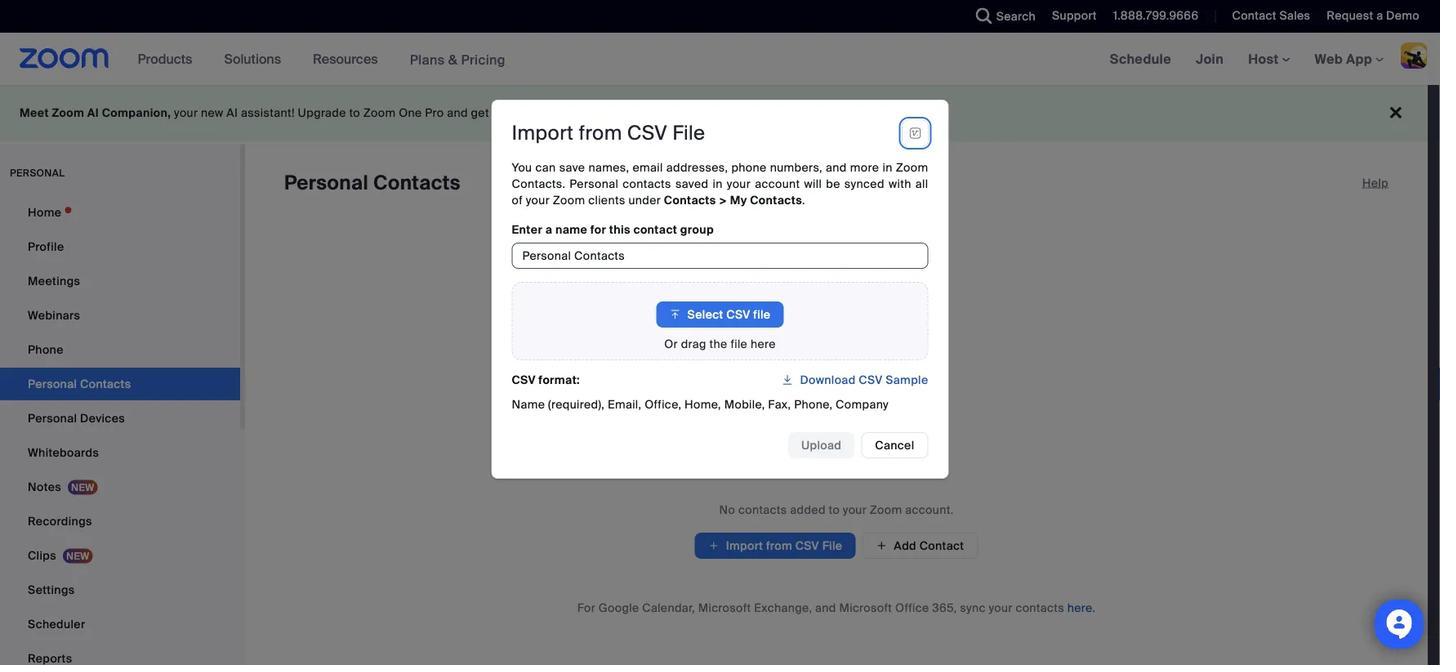 Task type: locate. For each thing, give the bounding box(es) containing it.
plans & pricing link
[[410, 51, 506, 68], [410, 51, 506, 68]]

upgrade down product information navigation
[[298, 105, 346, 121]]

1 horizontal spatial upgrade
[[751, 105, 801, 121]]

for
[[591, 222, 607, 237]]

meet zoom ai companion, your new ai assistant! upgrade to zoom one pro and get access to ai companion at no additional cost. upgrade today
[[20, 105, 836, 121]]

0 horizontal spatial personal
[[28, 411, 77, 426]]

2 upgrade from the left
[[751, 105, 801, 121]]

0 horizontal spatial upgrade
[[298, 105, 346, 121]]

in
[[883, 160, 893, 175], [713, 176, 723, 191]]

1 vertical spatial .
[[1093, 600, 1096, 615]]

0 horizontal spatial contact
[[920, 538, 965, 553]]

recordings link
[[0, 505, 240, 538]]

all
[[916, 176, 929, 191]]

microsoft right the calendar,
[[698, 600, 752, 615]]

contacts down one on the top
[[373, 170, 461, 196]]

0 vertical spatial file
[[754, 307, 771, 322]]

and left get
[[447, 105, 468, 121]]

1.888.799.9666 button up schedule link
[[1114, 8, 1199, 23]]

1 vertical spatial here
[[1068, 600, 1093, 615]]

1 horizontal spatial in
[[883, 160, 893, 175]]

file down additional at the left of page
[[673, 121, 706, 146]]

name
[[556, 222, 588, 237]]

banner
[[0, 33, 1441, 86]]

microsoft left office
[[840, 600, 893, 615]]

from down companion at the left
[[579, 121, 622, 146]]

download
[[800, 372, 856, 387]]

company
[[836, 397, 889, 412]]

0 vertical spatial contact
[[1233, 8, 1277, 23]]

format:
[[539, 372, 580, 387]]

import from csv file dialog
[[492, 100, 949, 479]]

personal
[[10, 167, 65, 179]]

1 horizontal spatial .
[[1093, 600, 1096, 615]]

contact
[[1233, 8, 1277, 23], [920, 538, 965, 553]]

2 vertical spatial and
[[816, 600, 837, 615]]

select
[[688, 307, 724, 322]]

more
[[851, 160, 880, 175]]

file
[[673, 121, 706, 146], [823, 538, 843, 553]]

1 horizontal spatial import from csv file
[[726, 538, 843, 553]]

meetings link
[[0, 265, 240, 297]]

0 horizontal spatial import
[[512, 121, 574, 146]]

0 horizontal spatial here
[[751, 336, 776, 351]]

contacts down account on the top right of the page
[[750, 193, 802, 208]]

plans
[[410, 51, 445, 68]]

ai left companion at the left
[[550, 105, 561, 121]]

a inside import from csv file dialog
[[546, 222, 553, 237]]

1 horizontal spatial ai
[[227, 105, 238, 121]]

office
[[896, 600, 930, 615]]

contacts right no
[[739, 502, 787, 517]]

phone
[[732, 160, 767, 175]]

. inside import from csv file dialog
[[802, 193, 806, 208]]

0 vertical spatial and
[[447, 105, 468, 121]]

settings
[[28, 582, 75, 597]]

ai left "companion,"
[[87, 105, 99, 121]]

meetings navigation
[[1098, 33, 1441, 86]]

and up be
[[826, 160, 847, 175]]

my
[[730, 193, 747, 208]]

a right enter
[[546, 222, 553, 237]]

file right "the"
[[731, 336, 748, 351]]

and inside meet zoom ai companion, footer
[[447, 105, 468, 121]]

import from csv file button
[[695, 533, 856, 559]]

0 horizontal spatial .
[[802, 193, 806, 208]]

in up >
[[713, 176, 723, 191]]

from
[[579, 121, 622, 146], [767, 538, 793, 553]]

import from csv file inside "import from csv file" button
[[726, 538, 843, 553]]

contacts
[[373, 170, 461, 196], [664, 193, 716, 208], [750, 193, 802, 208]]

here
[[751, 336, 776, 351], [1068, 600, 1093, 615]]

personal inside menu
[[28, 411, 77, 426]]

join
[[1196, 50, 1224, 67]]

import
[[512, 121, 574, 146], [726, 538, 764, 553]]

be
[[826, 176, 841, 191]]

phone link
[[0, 333, 240, 366]]

a for enter
[[546, 222, 553, 237]]

recordings
[[28, 514, 92, 529]]

your
[[174, 105, 198, 121], [727, 176, 751, 191], [526, 193, 550, 208], [843, 502, 867, 517], [989, 600, 1013, 615]]

1 vertical spatial import
[[726, 538, 764, 553]]

add contact button
[[862, 533, 978, 559]]

0 horizontal spatial a
[[546, 222, 553, 237]]

0 horizontal spatial file
[[673, 121, 706, 146]]

contact left sales
[[1233, 8, 1277, 23]]

home link
[[0, 196, 240, 229]]

numbers,
[[770, 160, 823, 175]]

to left one on the top
[[349, 105, 360, 121]]

your inside meet zoom ai companion, footer
[[174, 105, 198, 121]]

contact sales link
[[1220, 0, 1315, 33], [1233, 8, 1311, 23]]

upgrade right cost.
[[751, 105, 801, 121]]

support
[[1053, 8, 1097, 23]]

home,
[[685, 397, 722, 412]]

1 horizontal spatial personal
[[284, 170, 369, 196]]

csv right select
[[727, 307, 751, 322]]

1 vertical spatial from
[[767, 538, 793, 553]]

0 vertical spatial file
[[673, 121, 706, 146]]

account
[[755, 176, 800, 191]]

contact sales link up join
[[1220, 0, 1315, 33]]

1 horizontal spatial file
[[754, 307, 771, 322]]

personal
[[284, 170, 369, 196], [570, 176, 619, 191], [28, 411, 77, 426]]

and
[[447, 105, 468, 121], [826, 160, 847, 175], [816, 600, 837, 615]]

2 horizontal spatial contacts
[[1016, 600, 1065, 615]]

0 horizontal spatial ai
[[87, 105, 99, 121]]

request
[[1327, 8, 1374, 23]]

1 horizontal spatial a
[[1377, 8, 1384, 23]]

csv up the name
[[512, 372, 536, 387]]

microsoft
[[698, 600, 752, 615], [840, 600, 893, 615]]

today
[[804, 105, 836, 121]]

contacts down email
[[623, 176, 672, 191]]

import from csv file down companion at the left
[[512, 121, 706, 146]]

notes
[[28, 479, 61, 494]]

0 horizontal spatial from
[[579, 121, 622, 146]]

a for request
[[1377, 8, 1384, 23]]

of
[[512, 193, 523, 208]]

0 horizontal spatial contacts
[[373, 170, 461, 196]]

csv inside application
[[627, 121, 668, 146]]

personal menu menu
[[0, 196, 240, 665]]

2 ai from the left
[[227, 105, 238, 121]]

webinars link
[[0, 299, 240, 332]]

add image
[[708, 538, 720, 554]]

phone,
[[794, 397, 833, 412]]

contacts left here "link"
[[1016, 600, 1065, 615]]

file up or drag the file here
[[754, 307, 771, 322]]

support link
[[1040, 0, 1101, 33], [1053, 8, 1097, 23]]

to right access
[[536, 105, 547, 121]]

file inside button
[[823, 538, 843, 553]]

to right 'added'
[[829, 502, 840, 517]]

help
[[1363, 175, 1389, 190]]

ai
[[87, 105, 99, 121], [227, 105, 238, 121], [550, 105, 561, 121]]

synced
[[845, 176, 885, 191]]

fax,
[[768, 397, 791, 412]]

import from csv file down 'added'
[[726, 538, 843, 553]]

file inside application
[[673, 121, 706, 146]]

request a demo
[[1327, 8, 1420, 23]]

1 vertical spatial contacts
[[739, 502, 787, 517]]

csv up "company"
[[859, 372, 883, 387]]

0 vertical spatial a
[[1377, 8, 1384, 23]]

0 vertical spatial .
[[802, 193, 806, 208]]

your left "new"
[[174, 105, 198, 121]]

cost.
[[721, 105, 748, 121]]

zoom right meet
[[52, 105, 84, 121]]

0 vertical spatial here
[[751, 336, 776, 351]]

1 vertical spatial contact
[[920, 538, 965, 553]]

no contacts added to your zoom account.
[[720, 502, 954, 517]]

0 horizontal spatial import from csv file
[[512, 121, 706, 146]]

1 horizontal spatial contact
[[1233, 8, 1277, 23]]

sales
[[1280, 8, 1311, 23]]

product information navigation
[[126, 33, 518, 86]]

2 horizontal spatial ai
[[550, 105, 561, 121]]

from inside button
[[767, 538, 793, 553]]

pricing
[[461, 51, 506, 68]]

0 vertical spatial from
[[579, 121, 622, 146]]

from inside application
[[579, 121, 622, 146]]

1 vertical spatial a
[[546, 222, 553, 237]]

and right exchange,
[[816, 600, 837, 615]]

csv down 'added'
[[796, 538, 820, 553]]

2 horizontal spatial contacts
[[750, 193, 802, 208]]

1 horizontal spatial from
[[767, 538, 793, 553]]

import up can
[[512, 121, 574, 146]]

help link
[[1363, 170, 1389, 196]]

contact right add
[[920, 538, 965, 553]]

get
[[471, 105, 489, 121]]

you can save names, email addresses, phone numbers, and more in zoom contacts. personal contacts saved in your account will be synced with all of your zoom clients under
[[512, 160, 929, 208]]

file down no contacts added to your zoom account. at the bottom of page
[[823, 538, 843, 553]]

import right add icon
[[726, 538, 764, 553]]

import from csv file inside import from csv file application
[[512, 121, 706, 146]]

upgrade
[[298, 105, 346, 121], [751, 105, 801, 121]]

1 horizontal spatial microsoft
[[840, 600, 893, 615]]

2 microsoft from the left
[[840, 600, 893, 615]]

0 vertical spatial import from csv file
[[512, 121, 706, 146]]

ai right "new"
[[227, 105, 238, 121]]

a left demo
[[1377, 8, 1384, 23]]

from down 'added'
[[767, 538, 793, 553]]

names,
[[589, 160, 630, 175]]

new
[[201, 105, 224, 121]]

settings link
[[0, 574, 240, 606]]

0 vertical spatial contacts
[[623, 176, 672, 191]]

1 vertical spatial file
[[731, 336, 748, 351]]

mobile,
[[725, 397, 765, 412]]

1 horizontal spatial file
[[823, 538, 843, 553]]

csv down 'no'
[[627, 121, 668, 146]]

1 vertical spatial file
[[823, 538, 843, 553]]

join link
[[1184, 33, 1237, 85]]

1 vertical spatial import from csv file
[[726, 538, 843, 553]]

0 horizontal spatial in
[[713, 176, 723, 191]]

0 vertical spatial import
[[512, 121, 574, 146]]

0 horizontal spatial microsoft
[[698, 600, 752, 615]]

0 horizontal spatial contacts
[[623, 176, 672, 191]]

zoom up all
[[896, 160, 929, 175]]

in up with
[[883, 160, 893, 175]]

csv inside "button"
[[727, 307, 751, 322]]

under
[[629, 193, 661, 208]]

2 vertical spatial contacts
[[1016, 600, 1065, 615]]

1 horizontal spatial import
[[726, 538, 764, 553]]

2 horizontal spatial personal
[[570, 176, 619, 191]]

email,
[[608, 397, 642, 412]]

contacts down saved
[[664, 193, 716, 208]]

your right 'sync'
[[989, 600, 1013, 615]]

personal for personal devices
[[28, 411, 77, 426]]

1 vertical spatial and
[[826, 160, 847, 175]]

contacts inside you can save names, email addresses, phone numbers, and more in zoom contacts. personal contacts saved in your account will be synced with all of your zoom clients under
[[623, 176, 672, 191]]

0 horizontal spatial file
[[731, 336, 748, 351]]



Task type: vqa. For each thing, say whether or not it's contained in the screenshot.
Companion,'s The Your
no



Task type: describe. For each thing, give the bounding box(es) containing it.
download csv sample
[[800, 372, 929, 387]]

zoom up add image
[[870, 502, 903, 517]]

contacts > my contacts .
[[664, 193, 806, 208]]

sync
[[960, 600, 986, 615]]

access
[[492, 105, 532, 121]]

download csv sample link
[[782, 367, 929, 393]]

name (required), email, office, home, mobile, fax, phone, company
[[512, 397, 889, 412]]

&
[[448, 51, 458, 68]]

upload
[[802, 438, 842, 453]]

clips link
[[0, 539, 240, 572]]

upload button
[[789, 432, 855, 459]]

1 horizontal spatial contacts
[[739, 502, 787, 517]]

meet zoom ai companion, footer
[[0, 85, 1429, 141]]

added
[[791, 502, 826, 517]]

pro
[[425, 105, 444, 121]]

1 horizontal spatial to
[[536, 105, 547, 121]]

zoom left one on the top
[[363, 105, 396, 121]]

upload alt thin image
[[670, 307, 681, 323]]

1 horizontal spatial here
[[1068, 600, 1093, 615]]

or drag the file here
[[665, 336, 776, 351]]

meetings
[[28, 273, 80, 288]]

banner containing schedule
[[0, 33, 1441, 86]]

additional
[[663, 105, 718, 121]]

contact sales link up meetings navigation
[[1233, 8, 1311, 23]]

no
[[646, 105, 660, 121]]

office,
[[645, 397, 682, 412]]

at
[[632, 105, 642, 121]]

personal devices
[[28, 411, 125, 426]]

group
[[681, 222, 714, 237]]

csv inside button
[[796, 538, 820, 553]]

your right 'added'
[[843, 502, 867, 517]]

1 upgrade from the left
[[298, 105, 346, 121]]

contact inside button
[[920, 538, 965, 553]]

the
[[710, 336, 728, 351]]

>
[[719, 193, 727, 208]]

(required),
[[548, 397, 605, 412]]

3 ai from the left
[[550, 105, 561, 121]]

personal contacts is available only on clients with version 5.8.3 or later. image
[[904, 126, 927, 141]]

here link
[[1068, 600, 1093, 615]]

contacts.
[[512, 176, 566, 191]]

add image
[[876, 539, 888, 553]]

download alt thin image
[[782, 372, 794, 388]]

webinars
[[28, 308, 80, 323]]

0 vertical spatial in
[[883, 160, 893, 175]]

csv format:
[[512, 372, 580, 387]]

0 horizontal spatial to
[[349, 105, 360, 121]]

contact
[[634, 222, 678, 237]]

1 ai from the left
[[87, 105, 99, 121]]

this
[[609, 222, 631, 237]]

1 microsoft from the left
[[698, 600, 752, 615]]

and inside you can save names, email addresses, phone numbers, and more in zoom contacts. personal contacts saved in your account will be synced with all of your zoom clients under
[[826, 160, 847, 175]]

zoom logo image
[[20, 48, 109, 69]]

email
[[633, 160, 663, 175]]

whiteboards link
[[0, 436, 240, 469]]

here inside import from csv file dialog
[[751, 336, 776, 351]]

1 horizontal spatial contacts
[[664, 193, 716, 208]]

with
[[889, 176, 912, 191]]

clients
[[589, 193, 626, 208]]

your down contacts.
[[526, 193, 550, 208]]

select csv file
[[688, 307, 771, 322]]

devices
[[80, 411, 125, 426]]

profile
[[28, 239, 64, 254]]

import from csv file application
[[512, 120, 929, 146]]

zoom up name
[[553, 193, 586, 208]]

profile link
[[0, 230, 240, 263]]

schedule link
[[1098, 33, 1184, 85]]

will
[[805, 176, 822, 191]]

import inside application
[[512, 121, 574, 146]]

1 vertical spatial in
[[713, 176, 723, 191]]

file inside "button"
[[754, 307, 771, 322]]

save
[[560, 160, 585, 175]]

assistant!
[[241, 105, 295, 121]]

Contact Group Name Input text field
[[512, 243, 929, 269]]

personal devices link
[[0, 402, 240, 435]]

personal for personal contacts
[[284, 170, 369, 196]]

notes link
[[0, 471, 240, 503]]

plans & pricing
[[410, 51, 506, 68]]

365,
[[933, 600, 957, 615]]

whiteboards
[[28, 445, 99, 460]]

companion
[[564, 105, 629, 121]]

contact sales
[[1233, 8, 1311, 23]]

for
[[578, 600, 596, 615]]

cancel button
[[862, 432, 929, 459]]

import inside button
[[726, 538, 764, 553]]

upgrade today link
[[751, 105, 836, 121]]

personal inside you can save names, email addresses, phone numbers, and more in zoom contacts. personal contacts saved in your account will be synced with all of your zoom clients under
[[570, 176, 619, 191]]

enter
[[512, 222, 543, 237]]

no
[[720, 502, 736, 517]]

1.888.799.9666 button up schedule
[[1101, 0, 1203, 33]]

you
[[512, 160, 532, 175]]

one
[[399, 105, 422, 121]]

add contact
[[894, 538, 965, 553]]

clips
[[28, 548, 56, 563]]

schedule
[[1110, 50, 1172, 67]]

cancel
[[875, 438, 915, 453]]

2 horizontal spatial to
[[829, 502, 840, 517]]

phone
[[28, 342, 64, 357]]

name
[[512, 397, 545, 412]]

google
[[599, 600, 640, 615]]

scheduler
[[28, 617, 85, 632]]

scheduler link
[[0, 608, 240, 641]]

your up my
[[727, 176, 751, 191]]

saved
[[676, 176, 709, 191]]

drag
[[681, 336, 707, 351]]

calendar,
[[643, 600, 695, 615]]

meet
[[20, 105, 49, 121]]

account.
[[906, 502, 954, 517]]

1.888.799.9666
[[1114, 8, 1199, 23]]

can
[[536, 160, 556, 175]]



